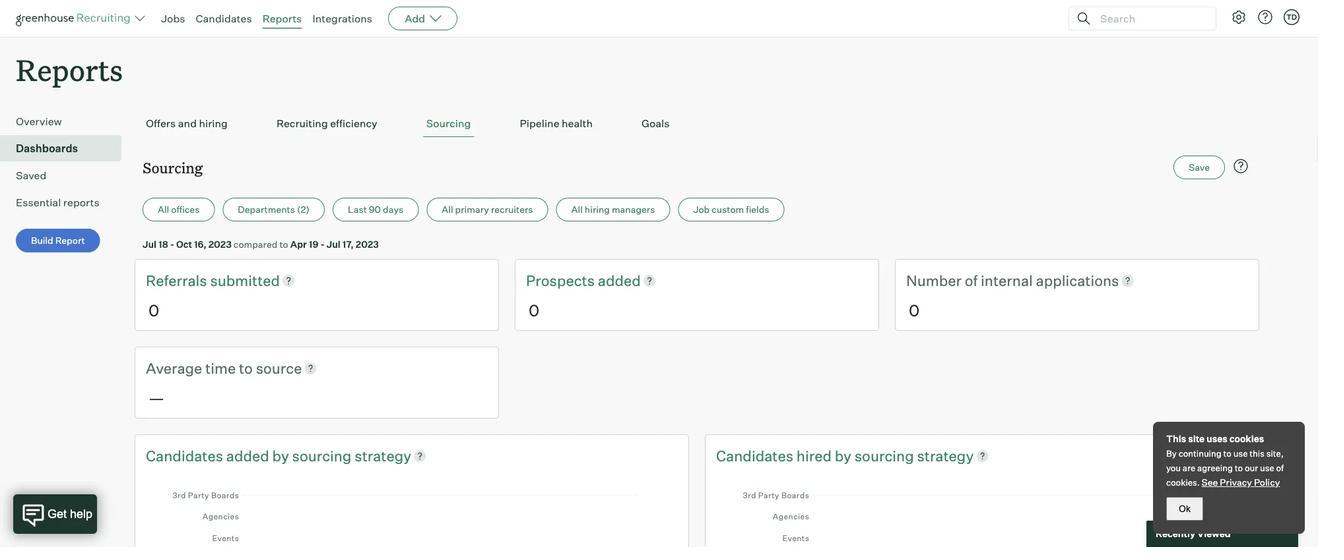 Task type: describe. For each thing, give the bounding box(es) containing it.
overview link
[[16, 114, 116, 130]]

1 - from the left
[[170, 239, 174, 250]]

average
[[146, 359, 202, 378]]

our
[[1245, 463, 1258, 474]]

sourcing for candidates added by sourcing
[[292, 447, 352, 465]]

reports link
[[263, 12, 302, 25]]

to right time
[[239, 359, 253, 378]]

xychart image for candidates added by sourcing
[[164, 479, 660, 548]]

offers and hiring
[[146, 117, 228, 130]]

0 horizontal spatial added link
[[226, 446, 272, 467]]

referrals link
[[146, 271, 210, 291]]

faq image
[[1233, 159, 1249, 174]]

19
[[309, 239, 319, 250]]

candidates link for candidates hired by sourcing
[[716, 446, 797, 467]]

sourcing button
[[423, 110, 474, 137]]

hired link
[[797, 446, 835, 467]]

essential reports link
[[16, 195, 116, 211]]

site
[[1189, 434, 1205, 445]]

recruiting efficiency button
[[273, 110, 381, 137]]

essential reports
[[16, 196, 99, 209]]

recruiters
[[491, 204, 533, 216]]

see privacy policy link
[[1202, 477, 1280, 489]]

—
[[149, 388, 164, 408]]

departments (2) button
[[223, 198, 325, 222]]

overview
[[16, 115, 62, 128]]

greenhouse recruiting image
[[16, 11, 135, 26]]

1 2023 from the left
[[208, 239, 232, 250]]

this
[[1167, 434, 1187, 445]]

report
[[55, 235, 85, 247]]

(2)
[[297, 204, 310, 216]]

strategy for candidates hired by sourcing
[[917, 447, 974, 465]]

job custom fields button
[[678, 198, 785, 222]]

cookies
[[1230, 434, 1264, 445]]

continuing
[[1179, 449, 1222, 460]]

xychart image for candidates hired by sourcing
[[735, 479, 1230, 548]]

td
[[1287, 13, 1297, 21]]

all for all offices
[[158, 204, 169, 216]]

saved link
[[16, 168, 116, 184]]

custom
[[712, 204, 744, 216]]

candidates for candidates added by sourcing
[[146, 447, 223, 465]]

1 jul from the left
[[143, 239, 157, 250]]

td button
[[1284, 9, 1300, 25]]

job
[[694, 204, 710, 216]]

2 2023 from the left
[[356, 239, 379, 250]]

1 horizontal spatial added link
[[598, 271, 641, 291]]

16,
[[194, 239, 206, 250]]

submitted
[[210, 272, 280, 290]]

all for all hiring managers
[[571, 204, 583, 216]]

strategy link for candidates hired by sourcing
[[917, 446, 974, 467]]

candidates link for candidates added by sourcing
[[146, 446, 226, 467]]

tab list containing offers and hiring
[[143, 110, 1252, 137]]

last 90 days
[[348, 204, 404, 216]]

prospects
[[526, 272, 598, 290]]

oct
[[176, 239, 192, 250]]

build report
[[31, 235, 85, 247]]

0 horizontal spatial use
[[1234, 449, 1248, 460]]

pipeline health button
[[517, 110, 596, 137]]

days
[[383, 204, 404, 216]]

reports
[[63, 196, 99, 209]]

pipeline health
[[520, 117, 593, 130]]

jobs
[[161, 12, 185, 25]]

0 vertical spatial reports
[[263, 12, 302, 25]]

dashboards
[[16, 142, 78, 155]]

sourcing inside button
[[426, 117, 471, 130]]

average time to
[[146, 359, 256, 378]]

jobs link
[[161, 12, 185, 25]]

by continuing to use this site, you are agreeing to our use of cookies.
[[1167, 449, 1284, 489]]

by link for added
[[272, 446, 292, 467]]

ok button
[[1167, 498, 1204, 522]]

sourcing for candidates hired by sourcing
[[855, 447, 914, 465]]

to left our
[[1235, 463, 1243, 474]]

1 vertical spatial sourcing
[[143, 158, 203, 177]]

pipeline
[[520, 117, 560, 130]]

site,
[[1267, 449, 1284, 460]]

prospects link
[[526, 271, 598, 291]]

goals button
[[638, 110, 673, 137]]

number
[[906, 272, 962, 290]]

integrations
[[313, 12, 372, 25]]

save
[[1189, 162, 1210, 173]]

submitted link
[[210, 271, 280, 291]]

offers
[[146, 117, 176, 130]]

job custom fields
[[694, 204, 770, 216]]

0 horizontal spatial added
[[226, 447, 269, 465]]

18
[[158, 239, 168, 250]]

number of internal
[[906, 272, 1036, 290]]

efficiency
[[330, 117, 378, 130]]

offices
[[171, 204, 200, 216]]

sourcing link for candidates hired by sourcing
[[855, 446, 917, 467]]

essential
[[16, 196, 61, 209]]

fields
[[746, 204, 770, 216]]

all for all primary recruiters
[[442, 204, 453, 216]]

internal
[[981, 272, 1033, 290]]



Task type: locate. For each thing, give the bounding box(es) containing it.
0 down referrals link
[[149, 301, 159, 321]]

see privacy policy
[[1202, 477, 1280, 489]]

2 jul from the left
[[327, 239, 341, 250]]

90
[[369, 204, 381, 216]]

tab list
[[143, 110, 1252, 137]]

hiring
[[199, 117, 228, 130], [585, 204, 610, 216]]

candidates left the hired
[[716, 447, 794, 465]]

0 horizontal spatial by link
[[272, 446, 292, 467]]

0 vertical spatial use
[[1234, 449, 1248, 460]]

recruiting efficiency
[[277, 117, 378, 130]]

recently
[[1156, 529, 1196, 540]]

1 horizontal spatial -
[[320, 239, 325, 250]]

all
[[158, 204, 169, 216], [442, 204, 453, 216], [571, 204, 583, 216]]

1 by from the left
[[272, 447, 289, 465]]

last 90 days button
[[333, 198, 419, 222]]

departments
[[238, 204, 295, 216]]

configure image
[[1231, 9, 1247, 25]]

1 horizontal spatial of
[[1277, 463, 1284, 474]]

of
[[965, 272, 978, 290], [1277, 463, 1284, 474]]

integrations link
[[313, 12, 372, 25]]

added link
[[598, 271, 641, 291], [226, 446, 272, 467]]

all inside the all hiring managers button
[[571, 204, 583, 216]]

Search text field
[[1097, 9, 1204, 28]]

1 vertical spatial hiring
[[585, 204, 610, 216]]

2 - from the left
[[320, 239, 325, 250]]

use down cookies
[[1234, 449, 1248, 460]]

2 by link from the left
[[835, 446, 855, 467]]

0 vertical spatial hiring
[[199, 117, 228, 130]]

uses
[[1207, 434, 1228, 445]]

use
[[1234, 449, 1248, 460], [1260, 463, 1275, 474]]

2 xychart image from the left
[[735, 479, 1230, 548]]

1 horizontal spatial 0
[[529, 301, 540, 321]]

all left offices
[[158, 204, 169, 216]]

to left apr
[[280, 239, 288, 250]]

this site uses cookies
[[1167, 434, 1264, 445]]

candidates for candidates
[[196, 12, 252, 25]]

0 vertical spatial sourcing
[[426, 117, 471, 130]]

0 down the number
[[909, 301, 920, 321]]

1 horizontal spatial sourcing
[[855, 447, 914, 465]]

hiring right "and"
[[199, 117, 228, 130]]

1 vertical spatial added link
[[226, 446, 272, 467]]

0 vertical spatial of
[[965, 272, 978, 290]]

reports left "integrations" link
[[263, 12, 302, 25]]

candidates added by sourcing
[[146, 447, 355, 465]]

-
[[170, 239, 174, 250], [320, 239, 325, 250]]

2023 right the 16,
[[208, 239, 232, 250]]

of inside by continuing to use this site, you are agreeing to our use of cookies.
[[1277, 463, 1284, 474]]

1 horizontal spatial strategy link
[[917, 446, 974, 467]]

0 horizontal spatial sourcing link
[[292, 446, 355, 467]]

1 vertical spatial added
[[226, 447, 269, 465]]

1 strategy from the left
[[355, 447, 411, 465]]

recruiting
[[277, 117, 328, 130]]

0 horizontal spatial all
[[158, 204, 169, 216]]

source
[[256, 359, 302, 378]]

3 0 from the left
[[909, 301, 920, 321]]

strategy link
[[355, 446, 411, 467], [917, 446, 974, 467]]

all left managers
[[571, 204, 583, 216]]

1 0 from the left
[[149, 301, 159, 321]]

2 sourcing from the left
[[855, 447, 914, 465]]

sourcing link for candidates added by sourcing
[[292, 446, 355, 467]]

build report button
[[16, 229, 100, 253]]

strategy for candidates added by sourcing
[[355, 447, 411, 465]]

hiring inside tab list
[[199, 117, 228, 130]]

17,
[[342, 239, 354, 250]]

td button
[[1281, 7, 1303, 28]]

1 all from the left
[[158, 204, 169, 216]]

1 vertical spatial of
[[1277, 463, 1284, 474]]

1 horizontal spatial reports
[[263, 12, 302, 25]]

offers and hiring button
[[143, 110, 231, 137]]

1 xychart image from the left
[[164, 479, 660, 548]]

cookies.
[[1167, 478, 1200, 489]]

0 horizontal spatial of
[[965, 272, 978, 290]]

managers
[[612, 204, 655, 216]]

all hiring managers button
[[556, 198, 670, 222]]

candidates right the jobs
[[196, 12, 252, 25]]

reports down greenhouse recruiting image
[[16, 50, 123, 89]]

jul left 17, on the top left of page
[[327, 239, 341, 250]]

0 horizontal spatial strategy
[[355, 447, 411, 465]]

0 horizontal spatial jul
[[143, 239, 157, 250]]

1 horizontal spatial by link
[[835, 446, 855, 467]]

are
[[1183, 463, 1196, 474]]

viewed
[[1198, 529, 1231, 540]]

1 horizontal spatial sourcing
[[426, 117, 471, 130]]

1 horizontal spatial added
[[598, 272, 641, 290]]

dashboards link
[[16, 141, 116, 157]]

you
[[1167, 463, 1181, 474]]

by for hired
[[835, 447, 852, 465]]

hiring left managers
[[585, 204, 610, 216]]

1 horizontal spatial sourcing link
[[855, 446, 917, 467]]

apr
[[290, 239, 307, 250]]

1 horizontal spatial hiring
[[585, 204, 610, 216]]

all hiring managers
[[571, 204, 655, 216]]

of down site,
[[1277, 463, 1284, 474]]

1 horizontal spatial by
[[835, 447, 852, 465]]

added
[[598, 272, 641, 290], [226, 447, 269, 465]]

0 horizontal spatial sourcing
[[143, 158, 203, 177]]

by for added
[[272, 447, 289, 465]]

- right 19
[[320, 239, 325, 250]]

2 0 from the left
[[529, 301, 540, 321]]

by
[[272, 447, 289, 465], [835, 447, 852, 465]]

2 all from the left
[[442, 204, 453, 216]]

0 horizontal spatial 0
[[149, 301, 159, 321]]

all offices
[[158, 204, 200, 216]]

2 horizontal spatial 0
[[909, 301, 920, 321]]

0 for prospects
[[529, 301, 540, 321]]

- right 18
[[170, 239, 174, 250]]

candidates for candidates hired by sourcing
[[716, 447, 794, 465]]

2 strategy from the left
[[917, 447, 974, 465]]

to
[[280, 239, 288, 250], [239, 359, 253, 378], [1224, 449, 1232, 460], [1235, 463, 1243, 474]]

policy
[[1254, 477, 1280, 489]]

2023 right 17, on the top left of page
[[356, 239, 379, 250]]

this
[[1250, 449, 1265, 460]]

sourcing
[[426, 117, 471, 130], [143, 158, 203, 177]]

save button
[[1174, 156, 1225, 180]]

1 vertical spatial reports
[[16, 50, 123, 89]]

1 horizontal spatial xychart image
[[735, 479, 1230, 548]]

1 sourcing link from the left
[[292, 446, 355, 467]]

recently viewed
[[1156, 529, 1231, 540]]

and
[[178, 117, 197, 130]]

candidates down the —
[[146, 447, 223, 465]]

xychart image
[[164, 479, 660, 548], [735, 479, 1230, 548]]

0 horizontal spatial by
[[272, 447, 289, 465]]

all inside all primary recruiters button
[[442, 204, 453, 216]]

1 horizontal spatial strategy
[[917, 447, 974, 465]]

to down uses at bottom right
[[1224, 449, 1232, 460]]

departments (2)
[[238, 204, 310, 216]]

see
[[1202, 477, 1218, 489]]

0 horizontal spatial -
[[170, 239, 174, 250]]

by
[[1167, 449, 1177, 460]]

compared
[[234, 239, 278, 250]]

2 horizontal spatial all
[[571, 204, 583, 216]]

0 horizontal spatial xychart image
[[164, 479, 660, 548]]

1 by link from the left
[[272, 446, 292, 467]]

saved
[[16, 169, 46, 182]]

of left internal
[[965, 272, 978, 290]]

0 horizontal spatial reports
[[16, 50, 123, 89]]

1 horizontal spatial jul
[[327, 239, 341, 250]]

primary
[[455, 204, 489, 216]]

1 strategy link from the left
[[355, 446, 411, 467]]

privacy
[[1220, 477, 1252, 489]]

use up policy
[[1260, 463, 1275, 474]]

strategy link for candidates added by sourcing
[[355, 446, 411, 467]]

1 sourcing from the left
[[292, 447, 352, 465]]

0 down prospects link
[[529, 301, 540, 321]]

sourcing
[[292, 447, 352, 465], [855, 447, 914, 465]]

all primary recruiters
[[442, 204, 533, 216]]

0 horizontal spatial 2023
[[208, 239, 232, 250]]

0 horizontal spatial sourcing
[[292, 447, 352, 465]]

0 horizontal spatial strategy link
[[355, 446, 411, 467]]

2 by from the left
[[835, 447, 852, 465]]

ok
[[1179, 504, 1191, 515]]

jul 18 - oct 16, 2023 compared to apr 19 - jul 17, 2023
[[143, 239, 379, 250]]

last
[[348, 204, 367, 216]]

0 vertical spatial added
[[598, 272, 641, 290]]

all primary recruiters button
[[427, 198, 548, 222]]

health
[[562, 117, 593, 130]]

by link for hired
[[835, 446, 855, 467]]

goals
[[642, 117, 670, 130]]

1 horizontal spatial 2023
[[356, 239, 379, 250]]

build
[[31, 235, 53, 247]]

all inside the all offices button
[[158, 204, 169, 216]]

1 horizontal spatial all
[[442, 204, 453, 216]]

reports
[[263, 12, 302, 25], [16, 50, 123, 89]]

3 all from the left
[[571, 204, 583, 216]]

2 sourcing link from the left
[[855, 446, 917, 467]]

0 vertical spatial added link
[[598, 271, 641, 291]]

agreeing
[[1198, 463, 1233, 474]]

candidates link
[[196, 12, 252, 25], [146, 446, 226, 467], [716, 446, 797, 467]]

0 for referrals
[[149, 301, 159, 321]]

1 horizontal spatial use
[[1260, 463, 1275, 474]]

referrals
[[146, 272, 210, 290]]

applications
[[1036, 272, 1119, 290]]

1 vertical spatial use
[[1260, 463, 1275, 474]]

0 horizontal spatial hiring
[[199, 117, 228, 130]]

hired
[[797, 447, 832, 465]]

2 strategy link from the left
[[917, 446, 974, 467]]

all left primary
[[442, 204, 453, 216]]

jul left 18
[[143, 239, 157, 250]]



Task type: vqa. For each thing, say whether or not it's contained in the screenshot.
bottom Scheduling
no



